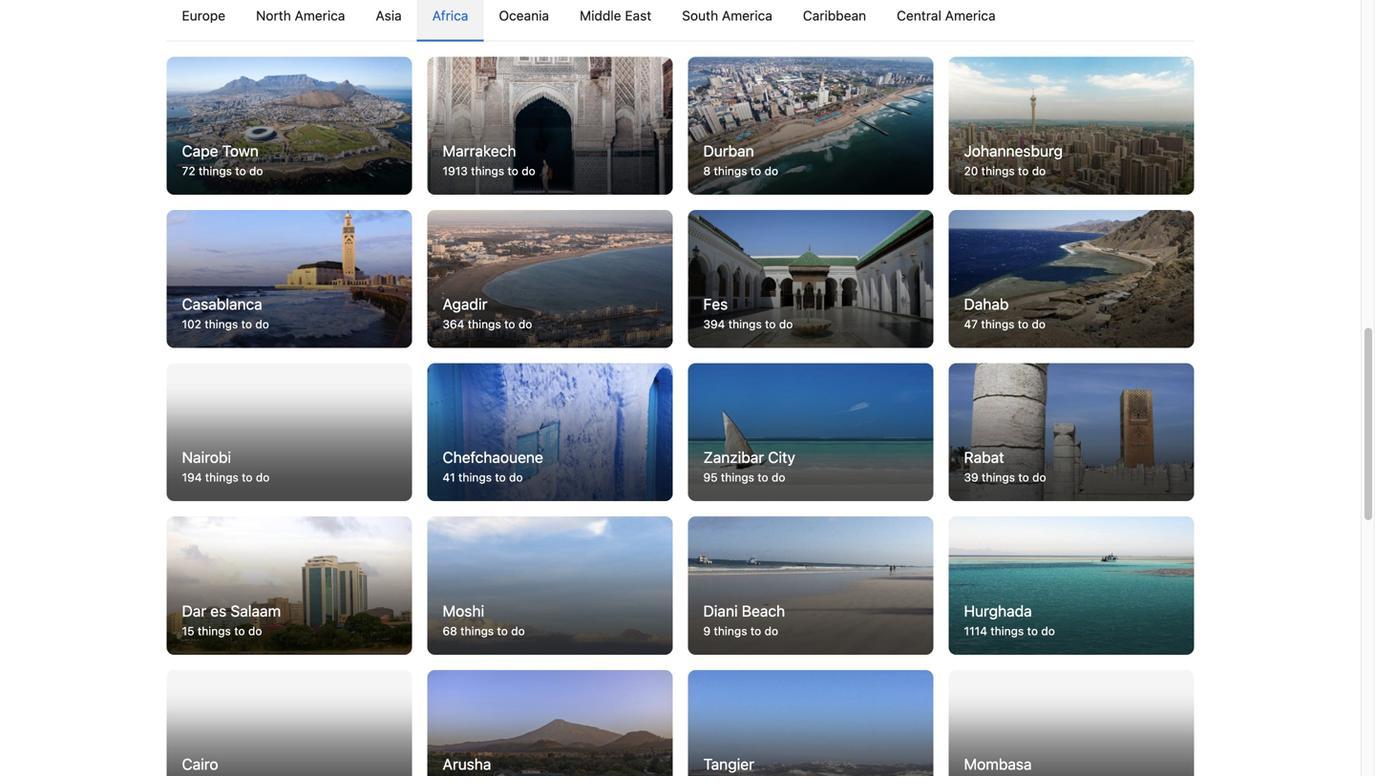 Task type: describe. For each thing, give the bounding box(es) containing it.
durban image
[[688, 57, 934, 195]]

cairo link
[[167, 670, 412, 777]]

68
[[443, 625, 457, 638]]

mombasa link
[[949, 670, 1195, 777]]

city
[[768, 449, 796, 467]]

zanzibar city 95 things to do
[[704, 449, 796, 484]]

dahab image
[[949, 210, 1195, 348]]

do inside diani beach 9 things to do
[[765, 625, 779, 638]]

durban 8 things to do
[[704, 142, 779, 178]]

to for dahab
[[1018, 318, 1029, 331]]

1913
[[443, 164, 468, 178]]

hurghada 1114 things to do
[[964, 602, 1056, 638]]

do for casablanca
[[255, 318, 269, 331]]

es
[[210, 602, 227, 620]]

to inside diani beach 9 things to do
[[751, 625, 762, 638]]

dahab 47 things to do
[[964, 295, 1046, 331]]

agadir image
[[428, 210, 673, 348]]

to for casablanca
[[241, 318, 252, 331]]

casablanca 102 things to do
[[182, 295, 269, 331]]

things for marrakech
[[471, 164, 505, 178]]

arusha
[[443, 756, 491, 774]]

chefchaouene
[[443, 449, 543, 467]]

9
[[704, 625, 711, 638]]

cape town 72 things to do
[[182, 142, 263, 178]]

cairo image
[[167, 670, 412, 777]]

do for fes
[[779, 318, 793, 331]]

europe
[[182, 7, 226, 23]]

america for south america
[[722, 7, 773, 23]]

do for marrakech
[[522, 164, 536, 178]]

1114
[[964, 625, 988, 638]]

do for dahab
[[1032, 318, 1046, 331]]

do for agadir
[[519, 318, 532, 331]]

fes 394 things to do
[[704, 295, 793, 331]]

fes image
[[688, 210, 934, 348]]

8
[[704, 164, 711, 178]]

central america button
[[882, 0, 1011, 40]]

salaam
[[231, 602, 281, 620]]

tangier
[[704, 756, 755, 774]]

south america
[[682, 7, 773, 23]]

15
[[182, 625, 194, 638]]

to for durban
[[751, 164, 762, 178]]

do for johannesburg
[[1033, 164, 1046, 178]]

things for dahab
[[982, 318, 1015, 331]]

do for nairobi
[[256, 471, 270, 484]]

tangier image
[[688, 670, 934, 777]]

cape
[[182, 142, 218, 160]]

arusha link
[[428, 670, 673, 777]]

moshi image
[[428, 517, 673, 655]]

things for hurghada
[[991, 625, 1024, 638]]

do inside 'cape town 72 things to do'
[[249, 164, 263, 178]]

47
[[964, 318, 978, 331]]

nairobi 194 things to do
[[182, 449, 270, 484]]

rabat 39 things to do
[[964, 449, 1047, 484]]

fes
[[704, 295, 728, 313]]

things for agadir
[[468, 318, 501, 331]]

north
[[256, 7, 291, 23]]

dahab
[[964, 295, 1009, 313]]

to for agadir
[[505, 318, 515, 331]]

to for hurghada
[[1028, 625, 1038, 638]]

asia
[[376, 7, 402, 23]]

asia button
[[361, 0, 417, 40]]

caribbean
[[803, 7, 867, 23]]

tab list containing europe
[[167, 0, 1195, 42]]

to for marrakech
[[508, 164, 519, 178]]

africa
[[432, 7, 469, 23]]

rabat
[[964, 449, 1005, 467]]

to for johannesburg
[[1018, 164, 1029, 178]]

394
[[704, 318, 725, 331]]

364
[[443, 318, 465, 331]]

to inside zanzibar city 95 things to do
[[758, 471, 769, 484]]

rabat image
[[949, 364, 1195, 502]]

dar es salaam 15 things to do
[[182, 602, 281, 638]]

moshi 68 things to do
[[443, 602, 525, 638]]

middle east button
[[565, 0, 667, 40]]

caribbean button
[[788, 0, 882, 40]]

beach
[[742, 602, 785, 620]]

194
[[182, 471, 202, 484]]

diani
[[704, 602, 738, 620]]

north america
[[256, 7, 345, 23]]



Task type: locate. For each thing, give the bounding box(es) containing it.
2 horizontal spatial america
[[946, 7, 996, 23]]

tab list
[[167, 0, 1195, 42]]

do right 39
[[1033, 471, 1047, 484]]

things inside 'cape town 72 things to do'
[[199, 164, 232, 178]]

to down "chefchaouene" at bottom
[[495, 471, 506, 484]]

marrakech
[[443, 142, 516, 160]]

things inside agadir 364 things to do
[[468, 318, 501, 331]]

to right 68
[[497, 625, 508, 638]]

do right 394
[[779, 318, 793, 331]]

to for fes
[[765, 318, 776, 331]]

do for hurghada
[[1042, 625, 1056, 638]]

do inside casablanca 102 things to do
[[255, 318, 269, 331]]

things down nairobi
[[205, 471, 239, 484]]

things inside dar es salaam 15 things to do
[[198, 625, 231, 638]]

do right 8 at top right
[[765, 164, 779, 178]]

things down the agadir
[[468, 318, 501, 331]]

do inside agadir 364 things to do
[[519, 318, 532, 331]]

3 america from the left
[[946, 7, 996, 23]]

johannesburg 20 things to do
[[964, 142, 1063, 178]]

chefchaouene image
[[428, 364, 673, 502]]

things inside marrakech 1913 things to do
[[471, 164, 505, 178]]

arusha image
[[428, 670, 673, 777]]

south
[[682, 7, 719, 23]]

casablanca
[[182, 295, 262, 313]]

diani beach image
[[688, 517, 934, 655]]

do inside the fes 394 things to do
[[779, 318, 793, 331]]

do for moshi
[[511, 625, 525, 638]]

to inside "hurghada 1114 things to do"
[[1028, 625, 1038, 638]]

do right '194'
[[256, 471, 270, 484]]

things down diani
[[714, 625, 748, 638]]

things for chefchaouene
[[459, 471, 492, 484]]

do inside johannesburg 20 things to do
[[1033, 164, 1046, 178]]

nairobi
[[182, 449, 231, 467]]

things down cape on the left of the page
[[199, 164, 232, 178]]

to inside rabat 39 things to do
[[1019, 471, 1030, 484]]

america for central america
[[946, 7, 996, 23]]

do for rabat
[[1033, 471, 1047, 484]]

things down 'casablanca'
[[205, 318, 238, 331]]

things inside johannesburg 20 things to do
[[982, 164, 1015, 178]]

hurghada image
[[949, 517, 1195, 655]]

do right 47
[[1032, 318, 1046, 331]]

do right the "1913" in the left of the page
[[522, 164, 536, 178]]

do down johannesburg
[[1033, 164, 1046, 178]]

things right 394
[[729, 318, 762, 331]]

things down zanzibar
[[721, 471, 755, 484]]

things inside the fes 394 things to do
[[729, 318, 762, 331]]

america
[[295, 7, 345, 23], [722, 7, 773, 23], [946, 7, 996, 23]]

to for chefchaouene
[[495, 471, 506, 484]]

things for johannesburg
[[982, 164, 1015, 178]]

things for nairobi
[[205, 471, 239, 484]]

town
[[222, 142, 259, 160]]

central america
[[897, 7, 996, 23]]

tangier link
[[688, 670, 934, 777]]

do down "chefchaouene" at bottom
[[509, 471, 523, 484]]

europe button
[[167, 0, 241, 40]]

to inside durban 8 things to do
[[751, 164, 762, 178]]

0 horizontal spatial america
[[295, 7, 345, 23]]

41
[[443, 471, 455, 484]]

chefchaouene 41 things to do
[[443, 449, 543, 484]]

america right south
[[722, 7, 773, 23]]

america inside button
[[295, 7, 345, 23]]

agadir 364 things to do
[[443, 295, 532, 331]]

dar es salaam image
[[167, 517, 412, 655]]

casablanca image
[[167, 210, 412, 348]]

to down beach
[[751, 625, 762, 638]]

to for rabat
[[1019, 471, 1030, 484]]

to inside the fes 394 things to do
[[765, 318, 776, 331]]

things for moshi
[[461, 625, 494, 638]]

1 horizontal spatial america
[[722, 7, 773, 23]]

things inside "hurghada 1114 things to do"
[[991, 625, 1024, 638]]

to down 'casablanca'
[[241, 318, 252, 331]]

to inside marrakech 1913 things to do
[[508, 164, 519, 178]]

to right 47
[[1018, 318, 1029, 331]]

do inside "nairobi 194 things to do"
[[256, 471, 270, 484]]

do for chefchaouene
[[509, 471, 523, 484]]

to down marrakech
[[508, 164, 519, 178]]

20
[[964, 164, 979, 178]]

things inside "nairobi 194 things to do"
[[205, 471, 239, 484]]

to inside "nairobi 194 things to do"
[[242, 471, 253, 484]]

to inside dar es salaam 15 things to do
[[234, 625, 245, 638]]

to inside johannesburg 20 things to do
[[1018, 164, 1029, 178]]

hurghada
[[964, 602, 1032, 620]]

things inside moshi 68 things to do
[[461, 625, 494, 638]]

do down 'casablanca'
[[255, 318, 269, 331]]

do right "1114"
[[1042, 625, 1056, 638]]

things down moshi
[[461, 625, 494, 638]]

marrakech 1913 things to do
[[443, 142, 536, 178]]

to inside chefchaouene 41 things to do
[[495, 471, 506, 484]]

africa button
[[417, 0, 484, 40]]

johannesburg image
[[949, 57, 1195, 195]]

102
[[182, 318, 201, 331]]

things for durban
[[714, 164, 748, 178]]

things down rabat
[[982, 471, 1016, 484]]

agadir
[[443, 295, 488, 313]]

things inside casablanca 102 things to do
[[205, 318, 238, 331]]

to right 364
[[505, 318, 515, 331]]

things down durban
[[714, 164, 748, 178]]

do inside chefchaouene 41 things to do
[[509, 471, 523, 484]]

mombasa
[[964, 756, 1032, 774]]

to down salaam
[[234, 625, 245, 638]]

durban
[[704, 142, 754, 160]]

to right 39
[[1019, 471, 1030, 484]]

things
[[199, 164, 232, 178], [471, 164, 505, 178], [714, 164, 748, 178], [982, 164, 1015, 178], [205, 318, 238, 331], [468, 318, 501, 331], [729, 318, 762, 331], [982, 318, 1015, 331], [205, 471, 239, 484], [459, 471, 492, 484], [721, 471, 755, 484], [982, 471, 1016, 484], [198, 625, 231, 638], [461, 625, 494, 638], [714, 625, 748, 638], [991, 625, 1024, 638]]

south america button
[[667, 0, 788, 40]]

middle
[[580, 7, 622, 23]]

to for moshi
[[497, 625, 508, 638]]

central
[[897, 7, 942, 23]]

zanzibar
[[704, 449, 764, 467]]

do
[[249, 164, 263, 178], [522, 164, 536, 178], [765, 164, 779, 178], [1033, 164, 1046, 178], [255, 318, 269, 331], [519, 318, 532, 331], [779, 318, 793, 331], [1032, 318, 1046, 331], [256, 471, 270, 484], [509, 471, 523, 484], [772, 471, 786, 484], [1033, 471, 1047, 484], [248, 625, 262, 638], [511, 625, 525, 638], [765, 625, 779, 638], [1042, 625, 1056, 638]]

to right 394
[[765, 318, 776, 331]]

things inside durban 8 things to do
[[714, 164, 748, 178]]

johannesburg
[[964, 142, 1063, 160]]

nairobi image
[[167, 364, 412, 502]]

to
[[235, 164, 246, 178], [508, 164, 519, 178], [751, 164, 762, 178], [1018, 164, 1029, 178], [241, 318, 252, 331], [505, 318, 515, 331], [765, 318, 776, 331], [1018, 318, 1029, 331], [242, 471, 253, 484], [495, 471, 506, 484], [758, 471, 769, 484], [1019, 471, 1030, 484], [234, 625, 245, 638], [497, 625, 508, 638], [751, 625, 762, 638], [1028, 625, 1038, 638]]

oceania
[[499, 7, 549, 23]]

39
[[964, 471, 979, 484]]

72
[[182, 164, 195, 178]]

do right 364
[[519, 318, 532, 331]]

cairo
[[182, 756, 218, 774]]

do inside dar es salaam 15 things to do
[[248, 625, 262, 638]]

to right '194'
[[242, 471, 253, 484]]

to down town
[[235, 164, 246, 178]]

95
[[704, 471, 718, 484]]

to inside casablanca 102 things to do
[[241, 318, 252, 331]]

america right north
[[295, 7, 345, 23]]

do inside dahab 47 things to do
[[1032, 318, 1046, 331]]

to inside agadir 364 things to do
[[505, 318, 515, 331]]

do inside zanzibar city 95 things to do
[[772, 471, 786, 484]]

things for casablanca
[[205, 318, 238, 331]]

things inside zanzibar city 95 things to do
[[721, 471, 755, 484]]

zanzibar city image
[[688, 364, 934, 502]]

things down es
[[198, 625, 231, 638]]

things for fes
[[729, 318, 762, 331]]

do inside rabat 39 things to do
[[1033, 471, 1047, 484]]

do right 68
[[511, 625, 525, 638]]

to down hurghada
[[1028, 625, 1038, 638]]

do down the city
[[772, 471, 786, 484]]

things down dahab on the right of page
[[982, 318, 1015, 331]]

moshi
[[443, 602, 484, 620]]

do inside "hurghada 1114 things to do"
[[1042, 625, 1056, 638]]

things inside dahab 47 things to do
[[982, 318, 1015, 331]]

cape town image
[[167, 57, 412, 195]]

things down marrakech
[[471, 164, 505, 178]]

2 america from the left
[[722, 7, 773, 23]]

do inside marrakech 1913 things to do
[[522, 164, 536, 178]]

1 america from the left
[[295, 7, 345, 23]]

to down durban
[[751, 164, 762, 178]]

do inside moshi 68 things to do
[[511, 625, 525, 638]]

marrakech image
[[428, 57, 673, 195]]

to inside 'cape town 72 things to do'
[[235, 164, 246, 178]]

things inside rabat 39 things to do
[[982, 471, 1016, 484]]

do down beach
[[765, 625, 779, 638]]

middle east
[[580, 7, 652, 23]]

do for durban
[[765, 164, 779, 178]]

things inside chefchaouene 41 things to do
[[459, 471, 492, 484]]

to down johannesburg
[[1018, 164, 1029, 178]]

do down salaam
[[248, 625, 262, 638]]

things for rabat
[[982, 471, 1016, 484]]

do inside durban 8 things to do
[[765, 164, 779, 178]]

do down town
[[249, 164, 263, 178]]

america right central
[[946, 7, 996, 23]]

america for north america
[[295, 7, 345, 23]]

north america button
[[241, 0, 361, 40]]

to down the city
[[758, 471, 769, 484]]

east
[[625, 7, 652, 23]]

things down johannesburg
[[982, 164, 1015, 178]]

things down hurghada
[[991, 625, 1024, 638]]

mombasa image
[[949, 670, 1195, 777]]

things right '41'
[[459, 471, 492, 484]]

to inside moshi 68 things to do
[[497, 625, 508, 638]]

to inside dahab 47 things to do
[[1018, 318, 1029, 331]]

dar
[[182, 602, 206, 620]]

to for nairobi
[[242, 471, 253, 484]]

diani beach 9 things to do
[[704, 602, 785, 638]]

oceania button
[[484, 0, 565, 40]]

things inside diani beach 9 things to do
[[714, 625, 748, 638]]



Task type: vqa. For each thing, say whether or not it's contained in the screenshot.


